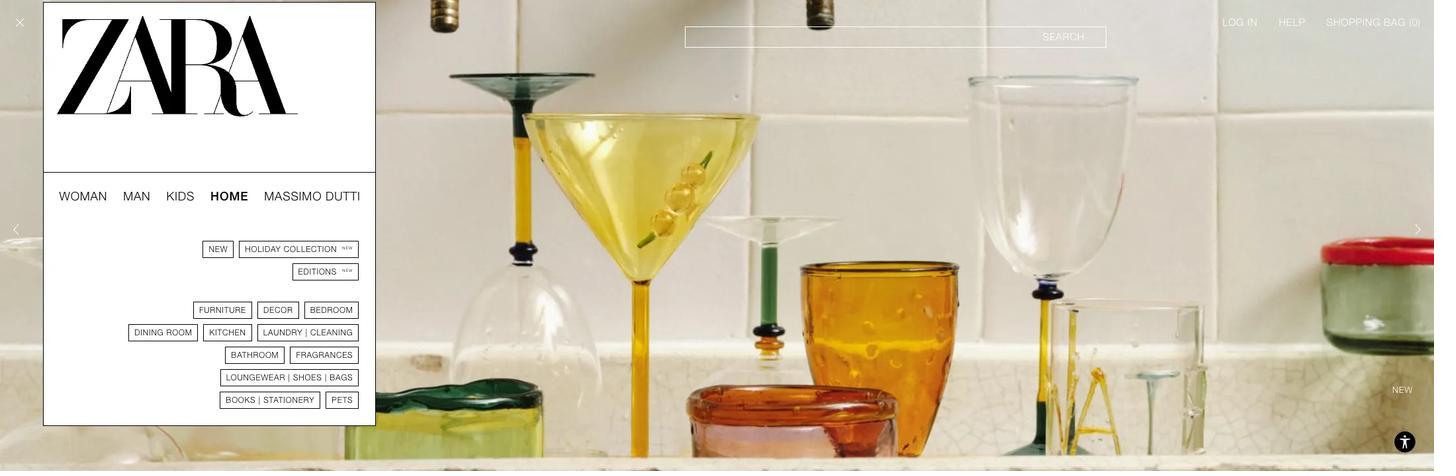 Task type: describe. For each thing, give the bounding box(es) containing it.
laundry | cleaning
[[263, 328, 353, 338]]

man
[[123, 189, 151, 203]]

dining room
[[135, 328, 192, 338]]

help
[[1279, 17, 1306, 28]]

books | stationery link
[[220, 392, 321, 409]]

decor link
[[258, 302, 299, 319]]

massimo
[[264, 189, 322, 203]]

dining room link
[[129, 324, 198, 342]]

home
[[211, 189, 248, 203]]

bedroom link
[[304, 302, 359, 319]]

bathroom link
[[225, 347, 285, 364]]

furniture
[[199, 306, 246, 315]]

| left bags
[[325, 373, 327, 383]]

laundry | cleaning link
[[257, 324, 359, 342]]

(
[[1409, 17, 1412, 28]]

new link
[[203, 241, 234, 258]]

pets link
[[326, 392, 359, 409]]

cleaning
[[311, 328, 353, 338]]

zara logo united states. go to homepage image
[[57, 16, 298, 117]]

log in
[[1223, 17, 1258, 28]]

shopping
[[1327, 17, 1381, 28]]

woman link
[[59, 189, 107, 205]]

0
[[1412, 17, 1418, 28]]

decor
[[264, 306, 293, 315]]

help link
[[1279, 16, 1306, 29]]

search
[[1043, 31, 1085, 43]]

editions
[[298, 267, 337, 277]]

bag
[[1384, 17, 1406, 28]]

new inside holiday collection new
[[342, 246, 353, 250]]

| for shoes
[[288, 373, 290, 383]]

log in link
[[1223, 16, 1258, 29]]

)
[[1418, 17, 1421, 28]]

man link
[[123, 189, 151, 205]]

books
[[226, 396, 256, 405]]



Task type: vqa. For each thing, say whether or not it's contained in the screenshot.
Dining Room
yes



Task type: locate. For each thing, give the bounding box(es) containing it.
dutti
[[326, 189, 361, 203]]

books | stationery
[[226, 396, 315, 405]]

| right laundry
[[305, 328, 308, 338]]

bathroom
[[231, 351, 279, 360]]

new right editions
[[342, 268, 353, 273]]

new
[[209, 245, 228, 254], [342, 246, 353, 250], [342, 268, 353, 273]]

holiday collection new
[[245, 245, 353, 254]]

bedroom
[[310, 306, 353, 315]]

loungewear
[[226, 373, 285, 383]]

kids
[[167, 189, 195, 203]]

fragrances
[[296, 351, 353, 360]]

dining
[[135, 328, 164, 338]]

fragrances link
[[290, 347, 359, 364]]

| inside the books | stationery link
[[259, 396, 261, 405]]

| right "books" on the bottom left of the page
[[259, 396, 261, 405]]

pets
[[332, 396, 353, 405]]

log
[[1223, 17, 1245, 28]]

| inside laundry | cleaning link
[[305, 328, 308, 338]]

editions new
[[298, 267, 353, 277]]

| left shoes
[[288, 373, 290, 383]]

shoes
[[293, 373, 322, 383]]

massimo dutti
[[264, 189, 361, 203]]

shopping bag ( 0 )
[[1327, 17, 1421, 28]]

zara logo united states. image
[[57, 16, 298, 117]]

woman
[[59, 189, 107, 203]]

loungewear | shoes | bags link
[[220, 369, 359, 387]]

laundry
[[263, 328, 303, 338]]

in
[[1248, 17, 1258, 28]]

room
[[166, 328, 192, 338]]

Product search search field
[[685, 26, 1107, 48]]

|
[[305, 328, 308, 338], [288, 373, 290, 383], [325, 373, 327, 383], [259, 396, 261, 405]]

massimo dutti link
[[264, 189, 361, 205]]

holiday
[[245, 245, 281, 254]]

| for cleaning
[[305, 328, 308, 338]]

kitchen
[[209, 328, 246, 338]]

new inside editions new
[[342, 268, 353, 273]]

kids link
[[167, 189, 195, 205]]

loungewear | shoes | bags
[[226, 373, 353, 383]]

bags
[[330, 373, 353, 383]]

stationery
[[264, 396, 315, 405]]

home link
[[211, 189, 248, 205]]

collection
[[284, 245, 337, 254]]

new left holiday
[[209, 245, 228, 254]]

furniture link
[[193, 302, 252, 319]]

0 status
[[1412, 17, 1418, 28]]

kitchen link
[[204, 324, 252, 342]]

search link
[[685, 26, 1107, 48]]

| for stationery
[[259, 396, 261, 405]]

new up editions new on the left of page
[[342, 246, 353, 250]]



